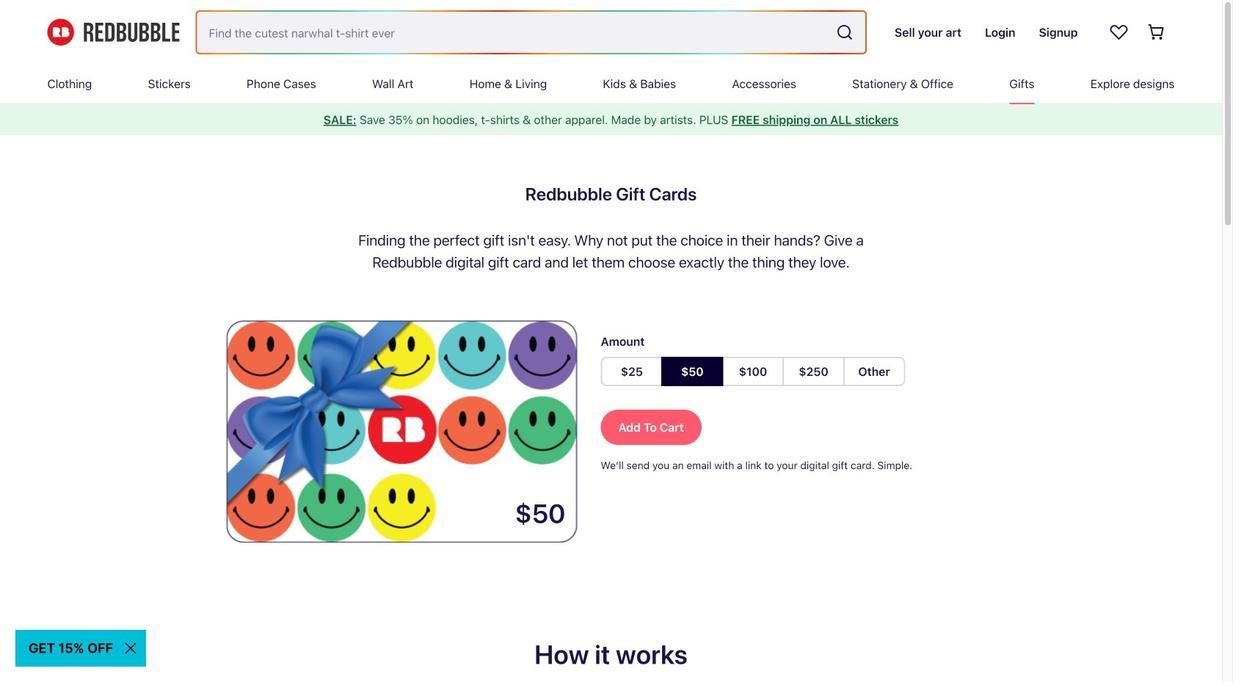 Task type: locate. For each thing, give the bounding box(es) containing it.
None radio
[[601, 357, 663, 386], [722, 357, 784, 386], [783, 357, 845, 386], [844, 357, 906, 386], [601, 357, 663, 386], [722, 357, 784, 386], [783, 357, 845, 386], [844, 357, 906, 386]]

10 menu item from the left
[[1091, 65, 1175, 103]]

5 menu item from the left
[[470, 65, 547, 103]]

$50, [object object] element
[[662, 357, 724, 386]]

6 menu item from the left
[[603, 65, 676, 103]]

7 menu item from the left
[[732, 65, 797, 103]]

None radio
[[662, 357, 724, 386]]

menu item
[[47, 65, 92, 103], [148, 65, 191, 103], [247, 65, 316, 103], [372, 65, 414, 103], [470, 65, 547, 103], [603, 65, 676, 103], [732, 65, 797, 103], [853, 65, 954, 103], [1010, 65, 1035, 103], [1091, 65, 1175, 103]]

None field
[[197, 12, 866, 53]]

4 menu item from the left
[[372, 65, 414, 103]]

3 menu item from the left
[[247, 65, 316, 103]]

menu bar
[[47, 65, 1175, 103]]



Task type: vqa. For each thing, say whether or not it's contained in the screenshot.
1st menu item from right
yes



Task type: describe. For each thing, give the bounding box(es) containing it.
Search term search field
[[197, 12, 830, 53]]

9 menu item from the left
[[1010, 65, 1035, 103]]

[object object] option group
[[601, 357, 906, 386]]

2 menu item from the left
[[148, 65, 191, 103]]

gift card image
[[225, 320, 578, 543]]

1 menu item from the left
[[47, 65, 92, 103]]

8 menu item from the left
[[853, 65, 954, 103]]



